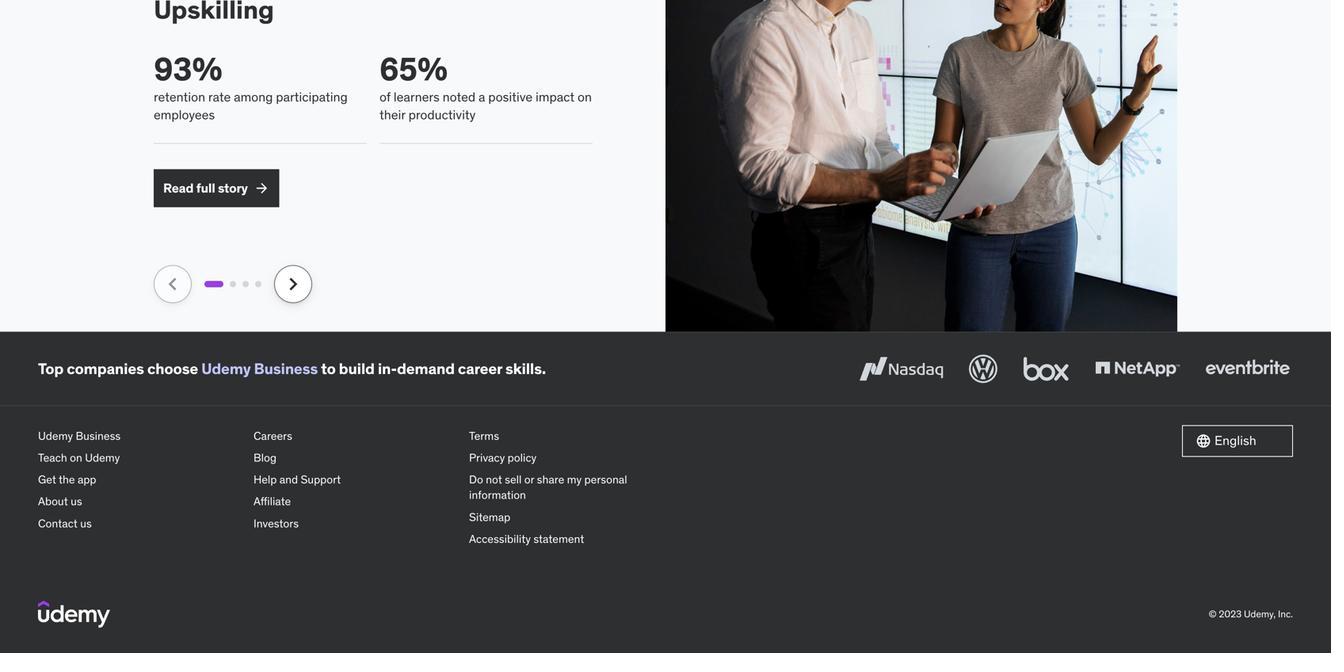 Task type: describe. For each thing, give the bounding box(es) containing it.
about
[[38, 494, 68, 509]]

career
[[458, 359, 502, 378]]

app
[[78, 473, 96, 487]]

2 vertical spatial udemy
[[85, 451, 120, 465]]

build
[[339, 359, 375, 378]]

or
[[525, 473, 535, 487]]

accessibility statement link
[[469, 528, 672, 550]]

terms
[[469, 429, 499, 443]]

business inside udemy business teach on udemy get the app about us contact us
[[76, 429, 121, 443]]

affiliate
[[254, 494, 291, 509]]

get
[[38, 473, 56, 487]]

in-
[[378, 359, 397, 378]]

skills.
[[506, 359, 546, 378]]

sitemap link
[[469, 506, 672, 528]]

companies
[[67, 359, 144, 378]]

help
[[254, 473, 277, 487]]

share
[[537, 473, 565, 487]]

previous image
[[160, 271, 185, 297]]

teach
[[38, 451, 67, 465]]

do
[[469, 473, 483, 487]]

support
[[301, 473, 341, 487]]

sitemap
[[469, 510, 511, 524]]

english button
[[1183, 425, 1294, 457]]

english
[[1215, 433, 1257, 449]]

about us link
[[38, 491, 241, 513]]

information
[[469, 488, 526, 502]]

top
[[38, 359, 64, 378]]

and
[[280, 473, 298, 487]]

sell
[[505, 473, 522, 487]]

get the app link
[[38, 469, 241, 491]]

affiliate link
[[254, 491, 457, 513]]

privacy
[[469, 451, 505, 465]]

productivity
[[409, 107, 476, 123]]

small image
[[254, 180, 270, 196]]

udemy business teach on udemy get the app about us contact us
[[38, 429, 121, 531]]

1 vertical spatial udemy business link
[[38, 425, 241, 447]]

careers link
[[254, 425, 457, 447]]

rate
[[208, 89, 231, 105]]

1 vertical spatial us
[[80, 516, 92, 531]]

employees
[[154, 107, 215, 123]]

eventbrite image
[[1203, 351, 1294, 386]]

investors link
[[254, 513, 457, 535]]

to
[[321, 359, 336, 378]]

65%
[[380, 49, 448, 89]]

terms privacy policy do not sell or share my personal information sitemap accessibility statement
[[469, 429, 627, 546]]



Task type: vqa. For each thing, say whether or not it's contained in the screenshot.
cart
no



Task type: locate. For each thing, give the bounding box(es) containing it.
read
[[163, 180, 194, 196]]

teach on udemy link
[[38, 447, 241, 469]]

udemy business link up get the app link
[[38, 425, 241, 447]]

not
[[486, 473, 502, 487]]

investors
[[254, 516, 299, 531]]

2 horizontal spatial udemy
[[201, 359, 251, 378]]

their
[[380, 107, 406, 123]]

contact
[[38, 516, 78, 531]]

accessibility
[[469, 532, 531, 546]]

udemy
[[201, 359, 251, 378], [38, 429, 73, 443], [85, 451, 120, 465]]

contact us link
[[38, 513, 241, 535]]

read full story link
[[154, 169, 280, 207]]

on right teach
[[70, 451, 82, 465]]

©
[[1209, 608, 1217, 620]]

my
[[567, 473, 582, 487]]

netapp image
[[1092, 351, 1183, 386]]

help and support link
[[254, 469, 457, 491]]

udemy business link up careers
[[201, 359, 318, 378]]

terms link
[[469, 425, 672, 447]]

0 horizontal spatial udemy
[[38, 429, 73, 443]]

read full story
[[163, 180, 248, 196]]

business left to
[[254, 359, 318, 378]]

a
[[479, 89, 485, 105]]

top companies choose udemy business to build in-demand career skills.
[[38, 359, 546, 378]]

© 2023 udemy, inc.
[[1209, 608, 1294, 620]]

0 horizontal spatial on
[[70, 451, 82, 465]]

1 vertical spatial on
[[70, 451, 82, 465]]

1 horizontal spatial business
[[254, 359, 318, 378]]

positive
[[489, 89, 533, 105]]

personal
[[585, 473, 627, 487]]

careers
[[254, 429, 292, 443]]

0 vertical spatial business
[[254, 359, 318, 378]]

udemy,
[[1245, 608, 1276, 620]]

93%
[[154, 49, 222, 89]]

0 vertical spatial udemy
[[201, 359, 251, 378]]

next image
[[281, 271, 306, 297]]

nasdaq image
[[856, 351, 947, 386]]

retention
[[154, 89, 205, 105]]

udemy business link
[[201, 359, 318, 378], [38, 425, 241, 447]]

us
[[71, 494, 82, 509], [80, 516, 92, 531]]

blog
[[254, 451, 277, 465]]

us right the about
[[71, 494, 82, 509]]

noted
[[443, 89, 476, 105]]

do not sell or share my personal information button
[[469, 469, 672, 506]]

65% of learners noted a positive impact on their productivity
[[380, 49, 592, 123]]

story
[[218, 180, 248, 196]]

the
[[59, 473, 75, 487]]

udemy image
[[38, 601, 110, 628]]

statement
[[534, 532, 585, 546]]

1 horizontal spatial on
[[578, 89, 592, 105]]

on inside udemy business teach on udemy get the app about us contact us
[[70, 451, 82, 465]]

careers blog help and support affiliate investors
[[254, 429, 341, 531]]

inc.
[[1279, 608, 1294, 620]]

demand
[[397, 359, 455, 378]]

0 vertical spatial on
[[578, 89, 592, 105]]

learners
[[394, 89, 440, 105]]

us right contact
[[80, 516, 92, 531]]

1 vertical spatial udemy
[[38, 429, 73, 443]]

on right impact
[[578, 89, 592, 105]]

udemy up 'app'
[[85, 451, 120, 465]]

blog link
[[254, 447, 457, 469]]

box image
[[1020, 351, 1073, 386]]

among
[[234, 89, 273, 105]]

of
[[380, 89, 391, 105]]

small image
[[1196, 433, 1212, 449]]

udemy right choose
[[201, 359, 251, 378]]

0 vertical spatial udemy business link
[[201, 359, 318, 378]]

participating
[[276, 89, 348, 105]]

2023
[[1219, 608, 1242, 620]]

volkswagen image
[[966, 351, 1001, 386]]

0 vertical spatial us
[[71, 494, 82, 509]]

on inside 65% of learners noted a positive impact on their productivity
[[578, 89, 592, 105]]

1 horizontal spatial udemy
[[85, 451, 120, 465]]

1 vertical spatial business
[[76, 429, 121, 443]]

impact
[[536, 89, 575, 105]]

93% retention rate among participating employees
[[154, 49, 348, 123]]

privacy policy link
[[469, 447, 672, 469]]

udemy up teach
[[38, 429, 73, 443]]

choose
[[147, 359, 198, 378]]

full
[[196, 180, 215, 196]]

on
[[578, 89, 592, 105], [70, 451, 82, 465]]

policy
[[508, 451, 537, 465]]

0 horizontal spatial business
[[76, 429, 121, 443]]

business up 'app'
[[76, 429, 121, 443]]

business
[[254, 359, 318, 378], [76, 429, 121, 443]]



